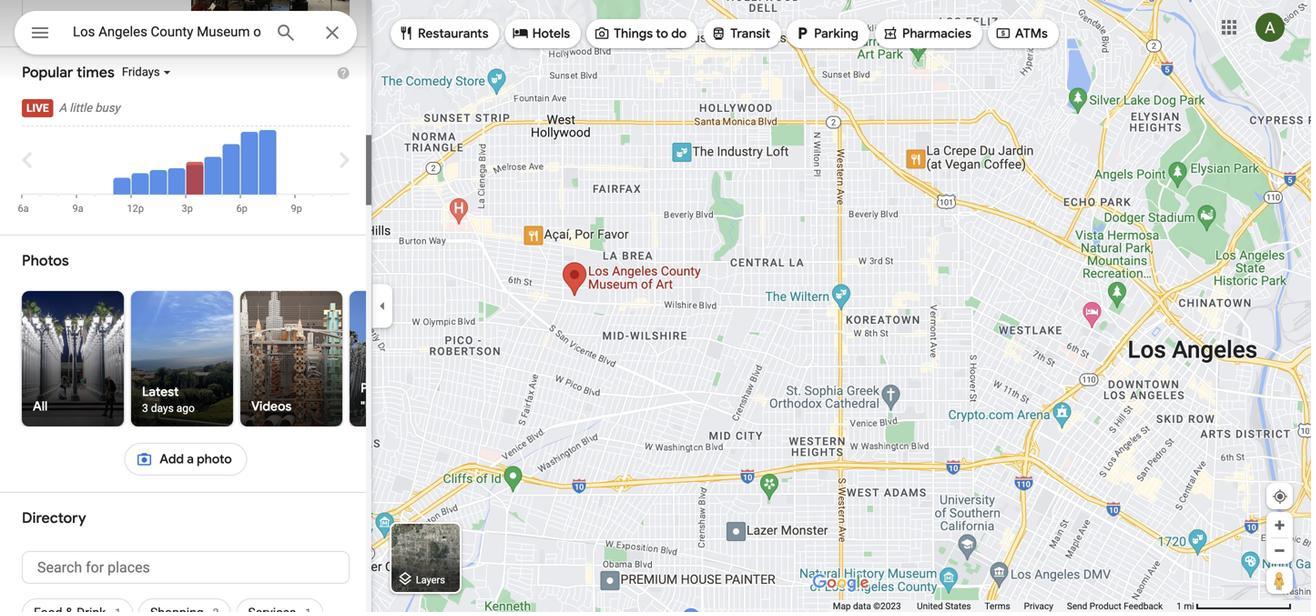 Task type: describe. For each thing, give the bounding box(es) containing it.
6p
[[236, 203, 248, 214]]

0% busy at 11 pm. image
[[332, 130, 349, 195]]

ago
[[176, 403, 195, 415]]

currently 50% busy, usually 45% busy. image
[[182, 130, 204, 214]]

popular times at los angeles county museum of art region
[[0, 47, 372, 214]]

latest 3 days ago
[[142, 384, 195, 415]]

97% busy at 6 pm. image
[[236, 130, 258, 214]]

light"
[[404, 399, 439, 415]]

videos button
[[171, 291, 412, 427]]

a
[[187, 452, 194, 468]]

fridays button
[[122, 65, 301, 80]]

0% busy at 9 am. image
[[72, 130, 94, 214]]

58% busy at 4 pm. image
[[204, 130, 222, 195]]

12p
[[127, 203, 144, 214]]

0% busy at 6 am. image
[[18, 130, 40, 214]]

send product feedback button
[[1067, 601, 1163, 613]]

terms
[[985, 602, 1011, 612]]

25% busy at 11 am. image
[[113, 178, 131, 195]]

zoom in image
[[1273, 519, 1287, 533]]

directory
[[22, 510, 86, 528]]

1
[[1177, 602, 1182, 612]]

things
[[614, 26, 653, 42]]

37% busy at 1 pm. image
[[150, 170, 167, 195]]

busy
[[95, 101, 120, 115]]

1 mi button
[[1177, 602, 1292, 612]]

a
[[59, 101, 67, 115]]

footer inside google maps element
[[833, 601, 1177, 613]]

25% busy at 11 am. image
[[113, 130, 131, 195]]

3p
[[182, 203, 193, 214]]

 button
[[15, 11, 66, 58]]

 atms
[[995, 23, 1048, 43]]

times
[[77, 63, 115, 82]]

9a
[[72, 203, 83, 214]]

 restaurants
[[398, 23, 489, 43]]

 search field
[[15, 11, 357, 58]]

0% busy at 9 pm. image
[[291, 130, 313, 214]]

6a
[[18, 203, 29, 214]]

popular times
[[22, 63, 115, 82]]

collapse side panel image
[[373, 296, 393, 316]]

0% busy at 10 am. image
[[95, 130, 112, 195]]

add a photo button
[[124, 438, 247, 482]]

map
[[833, 602, 851, 612]]

photo
[[197, 452, 232, 468]]

all
[[33, 399, 48, 415]]

fridays option
[[122, 65, 164, 79]]

all button
[[0, 291, 175, 427]]

0% busy at 10 pm. image
[[314, 130, 331, 195]]

9p
[[291, 203, 302, 214]]


[[882, 23, 899, 43]]


[[794, 23, 811, 43]]

feedback
[[1124, 602, 1163, 612]]

 transit
[[711, 23, 771, 43]]

2 40% busy at 2 pm. image from the top
[[168, 168, 185, 195]]

37% busy at 1 pm. image
[[150, 130, 167, 195]]

little
[[69, 101, 92, 115]]

0% busy at 8 pm. image
[[277, 130, 295, 195]]

united states button
[[917, 601, 971, 613]]

58% busy at 4 pm. image
[[204, 157, 222, 195]]

add a photo image
[[136, 452, 152, 468]]

latest
[[142, 384, 179, 401]]

data
[[853, 602, 871, 612]]


[[29, 20, 51, 46]]

Los Angeles County Museum of Art field
[[15, 11, 357, 55]]

2 78% busy at 5 pm. image from the top
[[223, 144, 240, 195]]

mi
[[1184, 602, 1194, 612]]

photos
[[22, 252, 69, 270]]

privacy
[[1024, 602, 1054, 612]]



Task type: locate. For each thing, give the bounding box(es) containing it.
send product feedback
[[1067, 602, 1163, 612]]

live
[[26, 102, 49, 115]]


[[711, 23, 727, 43]]

50% image
[[186, 162, 204, 195]]

google maps element
[[0, 0, 1311, 613]]

product
[[1090, 602, 1122, 612]]

©2023
[[874, 602, 901, 612]]

1 78% busy at 5 pm. image from the top
[[223, 130, 240, 195]]

united
[[917, 602, 943, 612]]

a little busy
[[59, 101, 120, 115]]

 hotels
[[512, 23, 570, 43]]

public
[[361, 381, 397, 397]]

footer
[[833, 601, 1177, 613]]

transit
[[731, 26, 771, 42]]

 pharmacies
[[882, 23, 972, 43]]

public art "urban light" button
[[350, 291, 452, 427]]

hotels
[[532, 26, 570, 42]]

to
[[656, 26, 668, 42]]

states
[[946, 602, 971, 612]]

fridays
[[122, 65, 160, 79]]


[[512, 23, 529, 43]]

map data ©2023
[[833, 602, 904, 612]]

show your location image
[[1272, 489, 1289, 505]]

40% busy at 2 pm. image right 37% busy at 1 pm. icon
[[168, 168, 185, 195]]

 parking
[[794, 23, 859, 43]]

1 40% busy at 2 pm. image from the top
[[168, 130, 185, 195]]

parking
[[814, 26, 859, 42]]

zoom out image
[[1273, 545, 1287, 558]]

terms button
[[985, 601, 1011, 613]]

send
[[1067, 602, 1088, 612]]

united states
[[917, 602, 971, 612]]

privacy button
[[1024, 601, 1054, 613]]

none text field inside google maps element
[[22, 552, 350, 585]]

art
[[399, 381, 418, 397]]


[[995, 23, 1012, 43]]

32% busy at 12 pm. image
[[127, 130, 149, 214]]

78% busy at 5 pm. image
[[223, 130, 240, 195], [223, 144, 240, 195]]

popular
[[22, 63, 73, 82]]

layers
[[416, 575, 445, 586]]

none field inside los angeles county museum of art field
[[73, 21, 260, 43]]

days
[[151, 403, 174, 415]]

None field
[[73, 21, 260, 43]]


[[594, 23, 610, 43]]

"urban
[[361, 399, 401, 415]]

do
[[671, 26, 687, 42]]

40% busy at 2 pm. image right 37% busy at 1 pm. image
[[168, 130, 185, 195]]

100% busy at 7 pm. image
[[259, 130, 276, 195], [259, 130, 276, 195]]

3
[[142, 403, 148, 415]]

videos
[[251, 399, 292, 415]]

pharmacies
[[903, 26, 972, 42]]

show street view coverage image
[[1267, 567, 1293, 595]]

None text field
[[22, 552, 350, 585]]

add a photo
[[160, 452, 232, 468]]

78% busy at 5 pm. image right 58% busy at 4 pm. image
[[223, 130, 240, 195]]

78% busy at 5 pm. image right 58% busy at 4 pm. icon
[[223, 144, 240, 195]]

atms
[[1015, 26, 1048, 42]]

 things to do
[[594, 23, 687, 43]]

1 mi
[[1177, 602, 1194, 612]]

footer containing map data ©2023
[[833, 601, 1177, 613]]

40% busy at 2 pm. image
[[168, 130, 185, 195], [168, 168, 185, 195]]

0% busy at 8 am. image
[[59, 130, 76, 195]]

google account: angela cha  
(angela.cha@adept.ai) image
[[1256, 13, 1285, 42]]

add
[[160, 452, 184, 468]]

public art "urban light"
[[361, 381, 439, 415]]

restaurants
[[418, 26, 489, 42]]


[[398, 23, 414, 43]]

0% busy at 7 am. image
[[41, 130, 58, 195]]



Task type: vqa. For each thing, say whether or not it's contained in the screenshot.
the search text box
no



